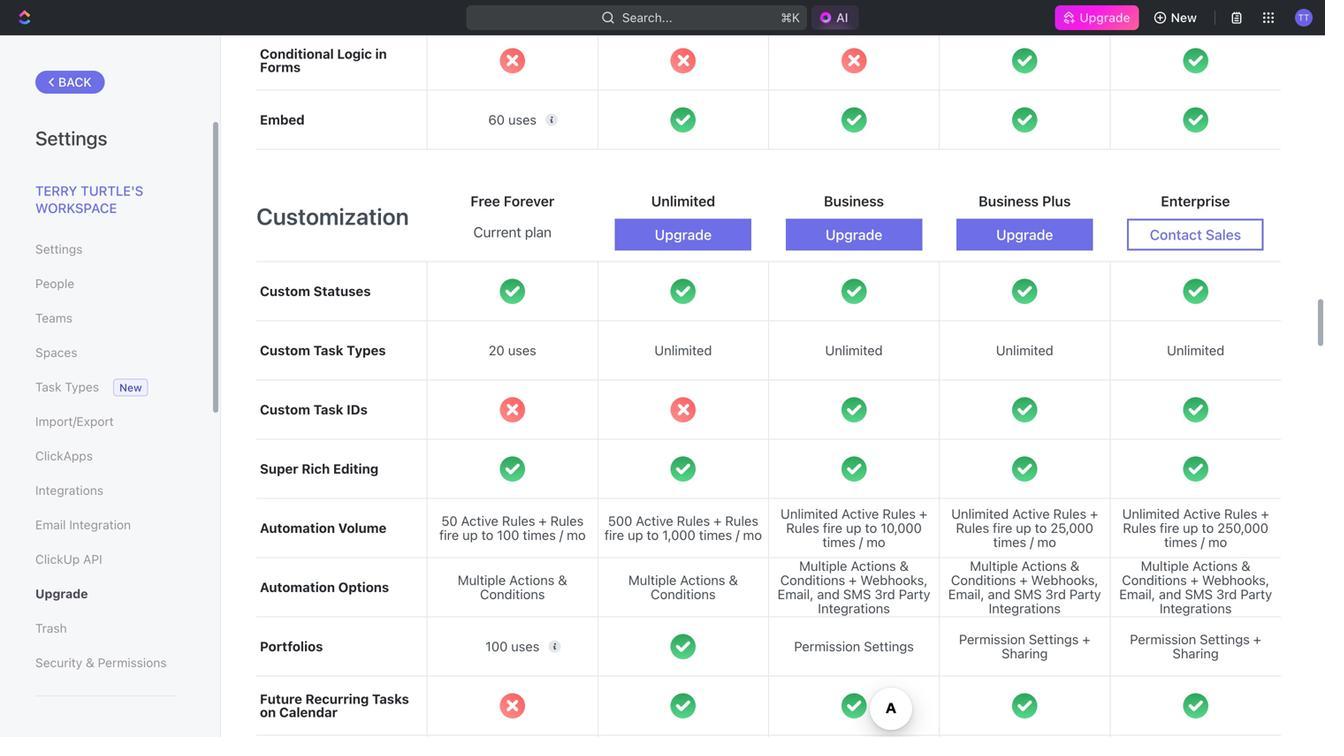 Task type: describe. For each thing, give the bounding box(es) containing it.
/ for 1,000
[[736, 528, 740, 543]]

integrations inside settings element
[[35, 483, 103, 498]]

3 party from the left
[[1241, 587, 1273, 602]]

3 email, from the left
[[1120, 587, 1156, 602]]

custom for custom statuses
[[260, 283, 310, 299]]

integrations link
[[35, 476, 176, 506]]

conditions down 1,000 on the bottom of page
[[651, 587, 716, 602]]

up for 25,000
[[1016, 520, 1032, 536]]

+ inside unlimited active rules + rules fire up to 25,000 times / mo
[[1090, 506, 1098, 522]]

automation volume
[[260, 520, 387, 536]]

statuses
[[314, 283, 371, 299]]

/ for 250,000
[[1201, 535, 1205, 550]]

new button
[[1147, 4, 1208, 32]]

people link
[[35, 269, 176, 299]]

active for 25,000
[[1013, 506, 1050, 522]]

task for custom task ids
[[314, 402, 344, 417]]

fire for 500 active rules + rules fire up to 1,000 times / mo
[[605, 528, 624, 543]]

rich
[[302, 461, 330, 477]]

fire for unlimited active rules + rules fire up to 10,000 times / mo
[[823, 520, 843, 536]]

permissions
[[98, 656, 167, 670]]

teams link
[[35, 303, 176, 333]]

unlimited inside unlimited active rules + rules fire up to 25,000 times / mo
[[952, 506, 1009, 522]]

conditions down unlimited active rules + rules fire up to 25,000 times / mo
[[951, 573, 1016, 588]]

trash
[[35, 621, 67, 636]]

1 3rd from the left
[[875, 587, 896, 602]]

upgrade for business plus
[[997, 226, 1054, 243]]

2 3rd from the left
[[1046, 587, 1066, 602]]

super rich editing
[[260, 461, 379, 477]]

1 sharing from the left
[[1002, 646, 1048, 661]]

60 uses
[[489, 112, 537, 127]]

1 party from the left
[[899, 587, 931, 602]]

settings link
[[35, 234, 176, 264]]

+ inside unlimited active rules + rules fire up to 10,000 times / mo
[[920, 506, 928, 522]]

future
[[260, 692, 302, 707]]

security & permissions
[[35, 656, 167, 670]]

task inside settings element
[[35, 380, 61, 394]]

2 multiple actions & conditions + webhooks, email, and sms 3rd party integrations from the left
[[949, 558, 1101, 616]]

up for 250,000
[[1183, 520, 1199, 536]]

super
[[260, 461, 299, 477]]

actions down unlimited active rules + rules fire up to 25,000 times / mo
[[1022, 558, 1067, 574]]

unlimited active rules + rules fire up to 25,000 times / mo
[[952, 506, 1098, 550]]

times for 100
[[523, 528, 556, 543]]

multiple down 1,000 on the bottom of page
[[629, 573, 677, 588]]

integration
[[69, 518, 131, 532]]

mo for 1,000
[[743, 528, 762, 543]]

close image for in
[[500, 48, 525, 73]]

automation options
[[260, 580, 389, 595]]

upgrade button for business
[[786, 219, 923, 251]]

contact sales
[[1150, 226, 1242, 243]]

up for 100
[[463, 528, 478, 543]]

mo for 25,000
[[1038, 535, 1057, 550]]

settings element
[[0, 35, 221, 737]]

fire for unlimited active rules + rules fire up to 250,000 times / mo
[[1160, 520, 1180, 536]]

1 multiple actions & conditions from the left
[[458, 573, 567, 602]]

to for 25,000
[[1035, 520, 1047, 536]]

10,000
[[881, 520, 922, 536]]

types inside settings element
[[65, 380, 99, 394]]

+ inside 500 active rules + rules fire up to 1,000 times / mo
[[714, 513, 722, 529]]

volume
[[338, 520, 387, 536]]

conditional logic in forms
[[260, 46, 387, 75]]

task for custom task types
[[314, 343, 344, 358]]

fire for 50 active rules + rules fire up to 100 times / mo
[[439, 528, 459, 543]]

& down '25,000'
[[1071, 558, 1080, 574]]

spaces link
[[35, 338, 176, 368]]

2 email, from the left
[[949, 587, 985, 602]]

+ inside 50 active rules + rules fire up to 100 times / mo
[[539, 513, 547, 529]]

free
[[471, 193, 500, 210]]

1 and from the left
[[817, 587, 840, 602]]

2 permission settings + sharing from the left
[[1130, 632, 1262, 661]]

integrations down unlimited active rules + rules fire up to 25,000 times / mo
[[989, 601, 1061, 616]]

portfolios
[[260, 639, 323, 654]]

25,000
[[1051, 520, 1094, 536]]

multiple down unlimited active rules + rules fire up to 10,000 times / mo
[[799, 558, 848, 574]]

task types
[[35, 380, 99, 394]]

automation for automation volume
[[260, 520, 335, 536]]

20 uses
[[489, 343, 537, 358]]

1 horizontal spatial close image
[[671, 48, 696, 73]]

custom task types
[[260, 343, 386, 358]]

integrations up permission settings
[[818, 601, 890, 616]]

times for 250,000
[[1165, 535, 1198, 550]]

2 party from the left
[[1070, 587, 1101, 602]]

logic
[[337, 46, 372, 62]]

500
[[608, 513, 633, 529]]

/ for 25,000
[[1030, 535, 1034, 550]]

custom task ids
[[260, 402, 368, 417]]

actions down unlimited active rules + rules fire up to 250,000 times / mo
[[1193, 558, 1238, 574]]

options
[[338, 580, 389, 595]]

recurring
[[306, 692, 369, 707]]

500 active rules + rules fire up to 1,000 times / mo
[[605, 513, 762, 543]]

tt button
[[1290, 4, 1318, 32]]

3 sms from the left
[[1185, 587, 1213, 602]]

unlimited inside unlimited active rules + rules fire up to 250,000 times / mo
[[1123, 506, 1180, 522]]

uses for 60 uses
[[508, 112, 537, 127]]

editing
[[333, 461, 379, 477]]

unlimited active rules + rules fire up to 10,000 times / mo
[[781, 506, 928, 550]]

workspace
[[35, 200, 117, 216]]

multiple down 50 active rules + rules fire up to 100 times / mo on the bottom left of page
[[458, 573, 506, 588]]

upgrade for business
[[826, 226, 883, 243]]

20
[[489, 343, 505, 358]]

future recurring tasks on calendar
[[260, 692, 409, 720]]

new inside settings element
[[119, 382, 142, 394]]

mo for 250,000
[[1209, 535, 1228, 550]]

business plus
[[979, 193, 1071, 210]]

clickapps link
[[35, 441, 176, 471]]

active for 10,000
[[842, 506, 879, 522]]

unlimited active rules + rules fire up to 250,000 times / mo
[[1123, 506, 1270, 550]]

up for 1,000
[[628, 528, 643, 543]]

& down 500 active rules + rules fire up to 1,000 times / mo
[[729, 573, 738, 588]]

permission settings
[[794, 639, 914, 654]]

fire for unlimited active rules + rules fire up to 25,000 times / mo
[[993, 520, 1013, 536]]

multiple down unlimited active rules + rules fire up to 25,000 times / mo
[[970, 558, 1018, 574]]

upgrade button for business plus
[[957, 219, 1093, 251]]

1 multiple actions & conditions + webhooks, email, and sms 3rd party integrations from the left
[[778, 558, 931, 616]]

1 horizontal spatial upgrade link
[[1055, 5, 1139, 30]]

clickup api link
[[35, 545, 176, 575]]

active for 1,000
[[636, 513, 673, 529]]

50 active rules + rules fire up to 100 times / mo
[[439, 513, 586, 543]]

email integration link
[[35, 510, 176, 540]]

3 and from the left
[[1159, 587, 1182, 602]]

close image for ids
[[500, 397, 525, 423]]

import/export link
[[35, 407, 176, 437]]

1,000
[[662, 528, 696, 543]]

plus
[[1043, 193, 1071, 210]]

1 horizontal spatial types
[[347, 343, 386, 358]]

api
[[83, 552, 102, 567]]

/ for 10,000
[[859, 535, 863, 550]]

⌘k
[[781, 10, 800, 25]]

ids
[[347, 402, 368, 417]]

/ for 100
[[560, 528, 563, 543]]

to for 250,000
[[1202, 520, 1214, 536]]



Task type: locate. For each thing, give the bounding box(es) containing it.
3 3rd from the left
[[1217, 587, 1237, 602]]

3rd down 250,000 in the right of the page
[[1217, 587, 1237, 602]]

up left '25,000'
[[1016, 520, 1032, 536]]

0 horizontal spatial email,
[[778, 587, 814, 602]]

& down the 10,000
[[900, 558, 909, 574]]

fire left '25,000'
[[993, 520, 1013, 536]]

enterprise
[[1161, 193, 1230, 210]]

mo inside unlimited active rules + rules fire up to 10,000 times / mo
[[867, 535, 886, 550]]

email, down unlimited active rules + rules fire up to 25,000 times / mo
[[949, 587, 985, 602]]

1 vertical spatial automation
[[260, 580, 335, 595]]

2 horizontal spatial sms
[[1185, 587, 1213, 602]]

/ left '25,000'
[[1030, 535, 1034, 550]]

upgrade for unlimited
[[655, 226, 712, 243]]

1 sms from the left
[[843, 587, 871, 602]]

in
[[375, 46, 387, 62]]

email
[[35, 518, 66, 532]]

party down '25,000'
[[1070, 587, 1101, 602]]

0 vertical spatial new
[[1171, 10, 1197, 25]]

back link
[[35, 71, 105, 94]]

automation for automation options
[[260, 580, 335, 595]]

multiple actions & conditions + webhooks, email, and sms 3rd party integrations down unlimited active rules + rules fire up to 250,000 times / mo
[[1120, 558, 1273, 616]]

to left 1,000 on the bottom of page
[[647, 528, 659, 543]]

rules
[[883, 506, 916, 522], [1054, 506, 1087, 522], [1225, 506, 1258, 522], [502, 513, 535, 529], [551, 513, 584, 529], [677, 513, 710, 529], [725, 513, 759, 529], [786, 520, 820, 536], [956, 520, 990, 536], [1123, 520, 1157, 536]]

fire right volume
[[439, 528, 459, 543]]

2 webhooks, from the left
[[1031, 573, 1099, 588]]

customization
[[256, 203, 409, 230]]

1 horizontal spatial multiple actions & conditions
[[629, 573, 738, 602]]

mo inside unlimited active rules + rules fire up to 250,000 times / mo
[[1209, 535, 1228, 550]]

2 sms from the left
[[1014, 587, 1042, 602]]

to
[[865, 520, 877, 536], [1035, 520, 1047, 536], [1202, 520, 1214, 536], [482, 528, 494, 543], [647, 528, 659, 543]]

2 vertical spatial task
[[314, 402, 344, 417]]

conditional
[[260, 46, 334, 62]]

1 upgrade button from the left
[[615, 219, 752, 251]]

2 horizontal spatial multiple actions & conditions + webhooks, email, and sms 3rd party integrations
[[1120, 558, 1273, 616]]

60
[[489, 112, 505, 127]]

2 business from the left
[[979, 193, 1039, 210]]

times left 250,000 in the right of the page
[[1165, 535, 1198, 550]]

teams
[[35, 311, 73, 325]]

types
[[347, 343, 386, 358], [65, 380, 99, 394]]

0 vertical spatial uses
[[508, 112, 537, 127]]

to inside 500 active rules + rules fire up to 1,000 times / mo
[[647, 528, 659, 543]]

2 horizontal spatial 3rd
[[1217, 587, 1237, 602]]

1 horizontal spatial permission settings + sharing
[[1130, 632, 1262, 661]]

turtle's
[[81, 183, 143, 199]]

0 horizontal spatial upgrade link
[[35, 579, 176, 609]]

fire inside unlimited active rules + rules fire up to 250,000 times / mo
[[1160, 520, 1180, 536]]

1 permission settings + sharing from the left
[[959, 632, 1091, 661]]

2 horizontal spatial party
[[1241, 587, 1273, 602]]

1 business from the left
[[824, 193, 884, 210]]

0 horizontal spatial upgrade button
[[615, 219, 752, 251]]

& right security
[[86, 656, 94, 670]]

up inside 50 active rules + rules fire up to 100 times / mo
[[463, 528, 478, 543]]

to for 10,000
[[865, 520, 877, 536]]

forms
[[260, 59, 301, 75]]

0 horizontal spatial webhooks,
[[861, 573, 928, 588]]

times left the 10,000
[[823, 535, 856, 550]]

1 horizontal spatial sms
[[1014, 587, 1042, 602]]

0 horizontal spatial types
[[65, 380, 99, 394]]

custom left statuses
[[260, 283, 310, 299]]

0 horizontal spatial new
[[119, 382, 142, 394]]

/ inside 500 active rules + rules fire up to 1,000 times / mo
[[736, 528, 740, 543]]

1 custom from the top
[[260, 283, 310, 299]]

mo
[[567, 528, 586, 543], [743, 528, 762, 543], [867, 535, 886, 550], [1038, 535, 1057, 550], [1209, 535, 1228, 550]]

0 horizontal spatial multiple actions & conditions
[[458, 573, 567, 602]]

actions down 50 active rules + rules fire up to 100 times / mo on the bottom left of page
[[509, 573, 555, 588]]

up left 250,000 in the right of the page
[[1183, 520, 1199, 536]]

multiple actions & conditions + webhooks, email, and sms 3rd party integrations down unlimited active rules + rules fire up to 10,000 times / mo
[[778, 558, 931, 616]]

multiple actions & conditions + webhooks, email, and sms 3rd party integrations down unlimited active rules + rules fire up to 25,000 times / mo
[[949, 558, 1101, 616]]

times inside unlimited active rules + rules fire up to 250,000 times / mo
[[1165, 535, 1198, 550]]

active inside unlimited active rules + rules fire up to 10,000 times / mo
[[842, 506, 879, 522]]

250,000
[[1218, 520, 1269, 536]]

multiple actions & conditions up 100 uses
[[458, 573, 567, 602]]

0 horizontal spatial permission
[[794, 639, 861, 654]]

2 horizontal spatial webhooks,
[[1203, 573, 1270, 588]]

webhooks, down the 10,000
[[861, 573, 928, 588]]

sales
[[1206, 226, 1242, 243]]

close image down 100 uses
[[500, 694, 525, 719]]

& down 250,000 in the right of the page
[[1242, 558, 1251, 574]]

close image down search...
[[671, 48, 696, 73]]

0 vertical spatial types
[[347, 343, 386, 358]]

tasks
[[372, 692, 409, 707]]

search...
[[622, 10, 673, 25]]

2 horizontal spatial email,
[[1120, 587, 1156, 602]]

0 vertical spatial custom
[[260, 283, 310, 299]]

mo inside 50 active rules + rules fire up to 100 times / mo
[[567, 528, 586, 543]]

2 vertical spatial uses
[[511, 639, 540, 654]]

clickup
[[35, 552, 80, 567]]

1 automation from the top
[[260, 520, 335, 536]]

1 email, from the left
[[778, 587, 814, 602]]

uses for 100 uses
[[511, 639, 540, 654]]

times for 10,000
[[823, 535, 856, 550]]

contact
[[1150, 226, 1202, 243]]

and down unlimited active rules + rules fire up to 25,000 times / mo
[[988, 587, 1011, 602]]

3 multiple actions & conditions + webhooks, email, and sms 3rd party integrations from the left
[[1120, 558, 1273, 616]]

spaces
[[35, 345, 77, 360]]

calendar
[[279, 705, 338, 720]]

automation up portfolios
[[260, 580, 335, 595]]

trash link
[[35, 614, 176, 644]]

1 vertical spatial task
[[35, 380, 61, 394]]

1 horizontal spatial new
[[1171, 10, 1197, 25]]

types up import/export
[[65, 380, 99, 394]]

2 horizontal spatial and
[[1159, 587, 1182, 602]]

conditions up 100 uses
[[480, 587, 545, 602]]

3 custom from the top
[[260, 402, 310, 417]]

1 horizontal spatial party
[[1070, 587, 1101, 602]]

times for 1,000
[[699, 528, 732, 543]]

1 horizontal spatial upgrade button
[[786, 219, 923, 251]]

up
[[846, 520, 862, 536], [1016, 520, 1032, 536], [1183, 520, 1199, 536], [463, 528, 478, 543], [628, 528, 643, 543]]

permission settings + sharing
[[959, 632, 1091, 661], [1130, 632, 1262, 661]]

0 vertical spatial 100
[[497, 528, 519, 543]]

types up ids
[[347, 343, 386, 358]]

business for business plus
[[979, 193, 1039, 210]]

back
[[58, 75, 92, 89]]

&
[[900, 558, 909, 574], [1071, 558, 1080, 574], [1242, 558, 1251, 574], [558, 573, 567, 588], [729, 573, 738, 588], [86, 656, 94, 670]]

/
[[560, 528, 563, 543], [736, 528, 740, 543], [859, 535, 863, 550], [1030, 535, 1034, 550], [1201, 535, 1205, 550]]

to left 250,000 in the right of the page
[[1202, 520, 1214, 536]]

/ left 500
[[560, 528, 563, 543]]

times right 1,000 on the bottom of page
[[699, 528, 732, 543]]

mo inside 500 active rules + rules fire up to 1,000 times / mo
[[743, 528, 762, 543]]

1 horizontal spatial permission
[[959, 632, 1026, 647]]

upgrade
[[1080, 10, 1131, 25], [655, 226, 712, 243], [826, 226, 883, 243], [997, 226, 1054, 243], [35, 587, 88, 601]]

custom up custom task ids
[[260, 343, 310, 358]]

to inside unlimited active rules + rules fire up to 250,000 times / mo
[[1202, 520, 1214, 536]]

1 webhooks, from the left
[[861, 573, 928, 588]]

3rd down '25,000'
[[1046, 587, 1066, 602]]

business
[[824, 193, 884, 210], [979, 193, 1039, 210]]

security
[[35, 656, 82, 670]]

active inside unlimited active rules + rules fire up to 25,000 times / mo
[[1013, 506, 1050, 522]]

email, down unlimited active rules + rules fire up to 250,000 times / mo
[[1120, 587, 1156, 602]]

up for 10,000
[[846, 520, 862, 536]]

custom up super
[[260, 402, 310, 417]]

upgrade link down clickup api link
[[35, 579, 176, 609]]

fire left the 10,000
[[823, 520, 843, 536]]

2 horizontal spatial upgrade button
[[957, 219, 1093, 251]]

1 vertical spatial new
[[119, 382, 142, 394]]

party down the 10,000
[[899, 587, 931, 602]]

to left '25,000'
[[1035, 520, 1047, 536]]

upgrade inside settings element
[[35, 587, 88, 601]]

to left the 10,000
[[865, 520, 877, 536]]

up left the 10,000
[[846, 520, 862, 536]]

times inside 500 active rules + rules fire up to 1,000 times / mo
[[699, 528, 732, 543]]

actions down 1,000 on the bottom of page
[[680, 573, 726, 588]]

1 horizontal spatial 3rd
[[1046, 587, 1066, 602]]

current
[[474, 224, 521, 241]]

automation down super
[[260, 520, 335, 536]]

free forever
[[471, 193, 555, 210]]

0 horizontal spatial and
[[817, 587, 840, 602]]

0 horizontal spatial sms
[[843, 587, 871, 602]]

& down 50 active rules + rules fire up to 100 times / mo on the bottom left of page
[[558, 573, 567, 588]]

/ inside 50 active rules + rules fire up to 100 times / mo
[[560, 528, 563, 543]]

and down unlimited active rules + rules fire up to 250,000 times / mo
[[1159, 587, 1182, 602]]

active for 100
[[461, 513, 499, 529]]

import/export
[[35, 414, 114, 429]]

fire inside unlimited active rules + rules fire up to 25,000 times / mo
[[993, 520, 1013, 536]]

email,
[[778, 587, 814, 602], [949, 587, 985, 602], [1120, 587, 1156, 602]]

0 vertical spatial upgrade link
[[1055, 5, 1139, 30]]

clickapps
[[35, 449, 93, 463]]

security & permissions link
[[35, 648, 176, 678]]

new inside button
[[1171, 10, 1197, 25]]

uses
[[508, 112, 537, 127], [508, 343, 537, 358], [511, 639, 540, 654]]

100 inside 50 active rules + rules fire up to 100 times / mo
[[497, 528, 519, 543]]

clickup api
[[35, 552, 102, 567]]

1 vertical spatial custom
[[260, 343, 310, 358]]

1 horizontal spatial multiple actions & conditions + webhooks, email, and sms 3rd party integrations
[[949, 558, 1101, 616]]

upgrade link left "new" button
[[1055, 5, 1139, 30]]

3rd up permission settings
[[875, 587, 896, 602]]

actions down unlimited active rules + rules fire up to 10,000 times / mo
[[851, 558, 896, 574]]

new
[[1171, 10, 1197, 25], [119, 382, 142, 394]]

to inside 50 active rules + rules fire up to 100 times / mo
[[482, 528, 494, 543]]

upgrade button
[[615, 219, 752, 251], [786, 219, 923, 251], [957, 219, 1093, 251]]

2 horizontal spatial permission
[[1130, 632, 1197, 647]]

/ right 1,000 on the bottom of page
[[736, 528, 740, 543]]

terry
[[35, 183, 77, 199]]

2 custom from the top
[[260, 343, 310, 358]]

custom for custom task ids
[[260, 402, 310, 417]]

upgrade link
[[1055, 5, 1139, 30], [35, 579, 176, 609]]

plan
[[525, 224, 552, 241]]

0 horizontal spatial 3rd
[[875, 587, 896, 602]]

tt
[[1299, 12, 1310, 22]]

on
[[260, 705, 276, 720]]

webhooks, down 250,000 in the right of the page
[[1203, 573, 1270, 588]]

mo for 100
[[567, 528, 586, 543]]

up inside unlimited active rules + rules fire up to 10,000 times / mo
[[846, 520, 862, 536]]

50
[[442, 513, 458, 529]]

1 horizontal spatial sharing
[[1173, 646, 1219, 661]]

fire inside unlimited active rules + rules fire up to 10,000 times / mo
[[823, 520, 843, 536]]

task left ids
[[314, 402, 344, 417]]

2 upgrade button from the left
[[786, 219, 923, 251]]

unlimited inside unlimited active rules + rules fire up to 10,000 times / mo
[[781, 506, 838, 522]]

& inside settings element
[[86, 656, 94, 670]]

uses for 20 uses
[[508, 343, 537, 358]]

/ inside unlimited active rules + rules fire up to 10,000 times / mo
[[859, 535, 863, 550]]

contact sales button
[[1128, 219, 1264, 251]]

to inside unlimited active rules + rules fire up to 25,000 times / mo
[[1035, 520, 1047, 536]]

close image down "ai"
[[842, 48, 867, 73]]

1 horizontal spatial email,
[[949, 587, 985, 602]]

times left '25,000'
[[994, 535, 1027, 550]]

/ inside unlimited active rules + rules fire up to 25,000 times / mo
[[1030, 535, 1034, 550]]

/ left the 10,000
[[859, 535, 863, 550]]

+ inside unlimited active rules + rules fire up to 250,000 times / mo
[[1261, 506, 1270, 522]]

up left 1,000 on the bottom of page
[[628, 528, 643, 543]]

party down 250,000 in the right of the page
[[1241, 587, 1273, 602]]

0 vertical spatial task
[[314, 343, 344, 358]]

multiple actions & conditions
[[458, 573, 567, 602], [629, 573, 738, 602]]

task down spaces
[[35, 380, 61, 394]]

embed
[[260, 112, 305, 127]]

2 sharing from the left
[[1173, 646, 1219, 661]]

business for business
[[824, 193, 884, 210]]

close image
[[671, 48, 696, 73], [842, 48, 867, 73], [500, 694, 525, 719]]

2 horizontal spatial close image
[[842, 48, 867, 73]]

fire left 1,000 on the bottom of page
[[605, 528, 624, 543]]

ai
[[837, 10, 848, 25]]

custom statuses
[[260, 283, 371, 299]]

1 horizontal spatial business
[[979, 193, 1039, 210]]

fire inside 50 active rules + rules fire up to 100 times / mo
[[439, 528, 459, 543]]

check image
[[1012, 48, 1038, 73], [842, 107, 867, 132], [1183, 107, 1209, 132], [500, 279, 525, 304], [842, 279, 867, 304], [1183, 279, 1209, 304], [842, 397, 867, 423], [500, 457, 525, 482], [671, 457, 696, 482], [1012, 457, 1038, 482], [1183, 457, 1209, 482], [1012, 694, 1038, 719], [1183, 694, 1209, 719]]

to for 1,000
[[647, 528, 659, 543]]

multiple actions & conditions + webhooks, email, and sms 3rd party integrations
[[778, 558, 931, 616], [949, 558, 1101, 616], [1120, 558, 1273, 616]]

multiple
[[799, 558, 848, 574], [970, 558, 1018, 574], [1141, 558, 1189, 574], [458, 573, 506, 588], [629, 573, 677, 588]]

active inside 50 active rules + rules fire up to 100 times / mo
[[461, 513, 499, 529]]

100 uses
[[486, 639, 540, 654]]

+
[[920, 506, 928, 522], [1090, 506, 1098, 522], [1261, 506, 1270, 522], [539, 513, 547, 529], [714, 513, 722, 529], [849, 573, 857, 588], [1020, 573, 1028, 588], [1191, 573, 1199, 588], [1083, 632, 1091, 647], [1254, 632, 1262, 647]]

active
[[842, 506, 879, 522], [1013, 506, 1050, 522], [1184, 506, 1221, 522], [461, 513, 499, 529], [636, 513, 673, 529]]

mo for 10,000
[[867, 535, 886, 550]]

1 vertical spatial types
[[65, 380, 99, 394]]

upgrade button for unlimited
[[615, 219, 752, 251]]

custom for custom task types
[[260, 343, 310, 358]]

check image
[[1183, 48, 1209, 73], [671, 107, 696, 132], [1012, 107, 1038, 132], [671, 279, 696, 304], [1012, 279, 1038, 304], [1012, 397, 1038, 423], [1183, 397, 1209, 423], [842, 457, 867, 482], [671, 634, 696, 660], [671, 694, 696, 719], [842, 694, 867, 719]]

0 horizontal spatial permission settings + sharing
[[959, 632, 1091, 661]]

0 horizontal spatial sharing
[[1002, 646, 1048, 661]]

conditions down unlimited active rules + rules fire up to 250,000 times / mo
[[1122, 573, 1187, 588]]

actions
[[851, 558, 896, 574], [1022, 558, 1067, 574], [1193, 558, 1238, 574], [509, 573, 555, 588], [680, 573, 726, 588]]

/ inside unlimited active rules + rules fire up to 250,000 times / mo
[[1201, 535, 1205, 550]]

email integration
[[35, 518, 131, 532]]

up inside unlimited active rules + rules fire up to 25,000 times / mo
[[1016, 520, 1032, 536]]

0 horizontal spatial close image
[[500, 694, 525, 719]]

multiple down unlimited active rules + rules fire up to 250,000 times / mo
[[1141, 558, 1189, 574]]

task
[[314, 343, 344, 358], [35, 380, 61, 394], [314, 402, 344, 417]]

1 vertical spatial uses
[[508, 343, 537, 358]]

integrations down clickapps
[[35, 483, 103, 498]]

active for 250,000
[[1184, 506, 1221, 522]]

times inside unlimited active rules + rules fire up to 10,000 times / mo
[[823, 535, 856, 550]]

3 upgrade button from the left
[[957, 219, 1093, 251]]

active inside unlimited active rules + rules fire up to 250,000 times / mo
[[1184, 506, 1221, 522]]

2 automation from the top
[[260, 580, 335, 595]]

to for 100
[[482, 528, 494, 543]]

conditions
[[781, 573, 846, 588], [951, 573, 1016, 588], [1122, 573, 1187, 588], [480, 587, 545, 602], [651, 587, 716, 602]]

fire
[[823, 520, 843, 536], [993, 520, 1013, 536], [1160, 520, 1180, 536], [439, 528, 459, 543], [605, 528, 624, 543]]

1 vertical spatial 100
[[486, 639, 508, 654]]

0 horizontal spatial multiple actions & conditions + webhooks, email, and sms 3rd party integrations
[[778, 558, 931, 616]]

0 horizontal spatial party
[[899, 587, 931, 602]]

to inside unlimited active rules + rules fire up to 10,000 times / mo
[[865, 520, 877, 536]]

terry turtle's workspace
[[35, 183, 143, 216]]

100
[[497, 528, 519, 543], [486, 639, 508, 654]]

/ left 250,000 in the right of the page
[[1201, 535, 1205, 550]]

fire inside 500 active rules + rules fire up to 1,000 times / mo
[[605, 528, 624, 543]]

sms down unlimited active rules + rules fire up to 25,000 times / mo
[[1014, 587, 1042, 602]]

integrations down unlimited active rules + rules fire up to 250,000 times / mo
[[1160, 601, 1232, 616]]

1 vertical spatial upgrade link
[[35, 579, 176, 609]]

ai button
[[812, 5, 859, 30]]

2 and from the left
[[988, 587, 1011, 602]]

times inside 50 active rules + rules fire up to 100 times / mo
[[523, 528, 556, 543]]

active inside 500 active rules + rules fire up to 1,000 times / mo
[[636, 513, 673, 529]]

fire left 250,000 in the right of the page
[[1160, 520, 1180, 536]]

to right 50
[[482, 528, 494, 543]]

conditions down unlimited active rules + rules fire up to 10,000 times / mo
[[781, 573, 846, 588]]

integrations
[[35, 483, 103, 498], [818, 601, 890, 616], [989, 601, 1061, 616], [1160, 601, 1232, 616]]

0 horizontal spatial business
[[824, 193, 884, 210]]

sms down unlimited active rules + rules fire up to 250,000 times / mo
[[1185, 587, 1213, 602]]

and up permission settings
[[817, 587, 840, 602]]

email, up permission settings
[[778, 587, 814, 602]]

up inside 500 active rules + rules fire up to 1,000 times / mo
[[628, 528, 643, 543]]

forever
[[504, 193, 555, 210]]

mo inside unlimited active rules + rules fire up to 25,000 times / mo
[[1038, 535, 1057, 550]]

multiple actions & conditions down 1,000 on the bottom of page
[[629, 573, 738, 602]]

close image
[[500, 48, 525, 73], [500, 397, 525, 423], [671, 397, 696, 423]]

2 vertical spatial custom
[[260, 402, 310, 417]]

1 horizontal spatial and
[[988, 587, 1011, 602]]

0 vertical spatial automation
[[260, 520, 335, 536]]

1 horizontal spatial webhooks,
[[1031, 573, 1099, 588]]

2 multiple actions & conditions from the left
[[629, 573, 738, 602]]

sms up permission settings
[[843, 587, 871, 602]]

up inside unlimited active rules + rules fire up to 250,000 times / mo
[[1183, 520, 1199, 536]]

custom
[[260, 283, 310, 299], [260, 343, 310, 358], [260, 402, 310, 417]]

times for 25,000
[[994, 535, 1027, 550]]

task down custom statuses
[[314, 343, 344, 358]]

current plan
[[474, 224, 552, 241]]

webhooks, down '25,000'
[[1031, 573, 1099, 588]]

times left 500
[[523, 528, 556, 543]]

times inside unlimited active rules + rules fire up to 25,000 times / mo
[[994, 535, 1027, 550]]

up right 50
[[463, 528, 478, 543]]

3 webhooks, from the left
[[1203, 573, 1270, 588]]

party
[[899, 587, 931, 602], [1070, 587, 1101, 602], [1241, 587, 1273, 602]]

people
[[35, 276, 74, 291]]



Task type: vqa. For each thing, say whether or not it's contained in the screenshot.
60 uses uses
yes



